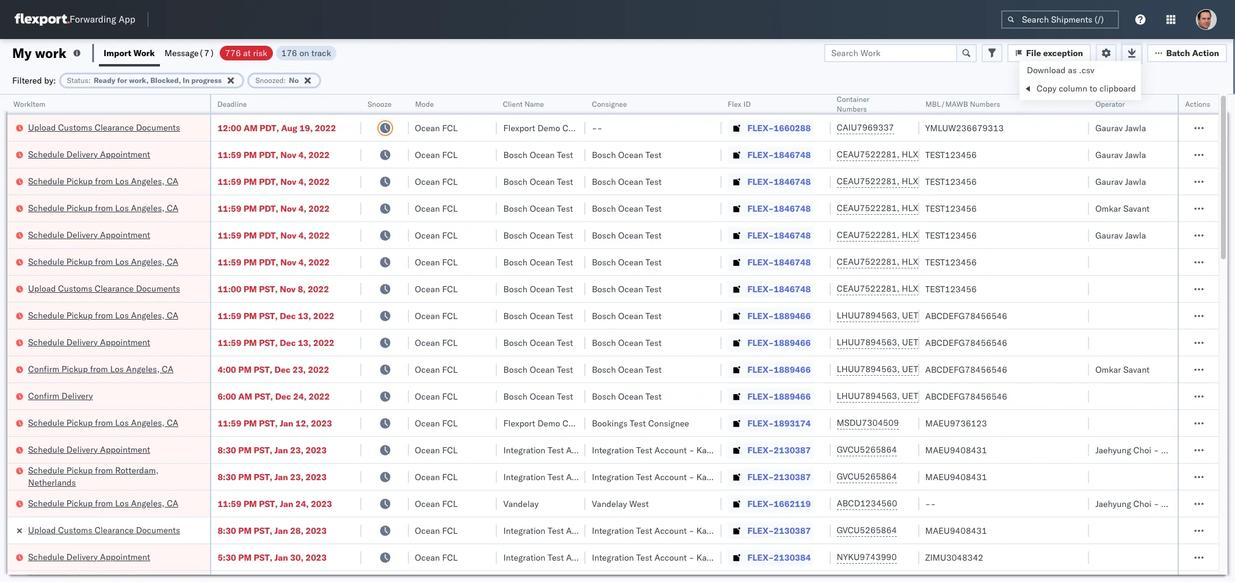 Task type: locate. For each thing, give the bounding box(es) containing it.
2 vertical spatial 2130387
[[774, 525, 811, 536]]

lagerfeld up the flex-1662119
[[714, 472, 751, 483]]

13, down 8,
[[298, 310, 311, 321]]

bosch
[[503, 149, 527, 160], [592, 149, 616, 160], [503, 176, 527, 187], [592, 176, 616, 187], [503, 203, 527, 214], [592, 203, 616, 214], [503, 230, 527, 241], [592, 230, 616, 241], [503, 257, 527, 268], [592, 257, 616, 268], [503, 284, 527, 295], [592, 284, 616, 295], [503, 310, 527, 321], [592, 310, 616, 321], [503, 337, 527, 348], [592, 337, 616, 348], [503, 364, 527, 375], [592, 364, 616, 375], [503, 391, 527, 402], [592, 391, 616, 402]]

1660288
[[774, 122, 811, 133]]

0 horizontal spatial numbers
[[837, 104, 867, 114]]

am right '12:00'
[[244, 122, 258, 133]]

flex-1889466
[[747, 310, 811, 321], [747, 337, 811, 348], [747, 364, 811, 375], [747, 391, 811, 402]]

lagerfeld left 2130384
[[714, 552, 751, 563]]

jawla
[[1125, 122, 1146, 133], [1125, 149, 1146, 160], [1125, 176, 1146, 187], [1125, 230, 1146, 241]]

jawla for fourth schedule delivery appointment button from the bottom schedule delivery appointment "link"
[[1125, 230, 1146, 241]]

0 vertical spatial flexport demo consignee
[[503, 122, 603, 133]]

los for fourth schedule pickup from los angeles, ca 'button' from the top of the page
[[115, 310, 129, 321]]

flex-
[[747, 122, 774, 133], [747, 149, 774, 160], [747, 176, 774, 187], [747, 203, 774, 214], [747, 230, 774, 241], [747, 257, 774, 268], [747, 284, 774, 295], [747, 310, 774, 321], [747, 337, 774, 348], [747, 364, 774, 375], [747, 391, 774, 402], [747, 418, 774, 429], [747, 445, 774, 456], [747, 472, 774, 483], [747, 498, 774, 509], [747, 525, 774, 536], [747, 552, 774, 563]]

2 vertical spatial maeu9408431
[[925, 525, 987, 536]]

4 11:59 pm pdt, nov 4, 2022 from the top
[[218, 230, 330, 241]]

2 11:59 pm pdt, nov 4, 2022 from the top
[[218, 176, 330, 187]]

vandelay
[[503, 498, 539, 509], [592, 498, 627, 509]]

my work
[[12, 44, 66, 61]]

1 upload customs clearance documents button from the top
[[28, 121, 180, 135]]

numbers for container numbers
[[837, 104, 867, 114]]

14 ocean fcl from the top
[[415, 472, 458, 483]]

0 vertical spatial 24,
[[293, 391, 306, 402]]

vandelay west
[[592, 498, 649, 509]]

numbers down container
[[837, 104, 867, 114]]

savant for test123456
[[1123, 203, 1150, 214]]

2 lhuu7894563, uetu5238478 from the top
[[837, 337, 961, 348]]

3 schedule delivery appointment from the top
[[28, 337, 150, 348]]

2 gaurav from the top
[[1095, 149, 1123, 160]]

angeles, for 2nd schedule pickup from los angeles, ca 'button' from the bottom of the page
[[131, 417, 165, 428]]

schedule pickup from rotterdam, netherlands button
[[28, 464, 194, 490]]

0 vertical spatial 23,
[[293, 364, 306, 375]]

0 vertical spatial customs
[[58, 122, 92, 133]]

file exception button
[[1007, 44, 1091, 62], [1007, 44, 1091, 62]]

gaurav jawla for fourth schedule delivery appointment button from the bottom schedule delivery appointment "link"
[[1095, 230, 1146, 241]]

1 vertical spatial omkar savant
[[1095, 364, 1150, 375]]

10 fcl from the top
[[442, 364, 458, 375]]

.csv
[[1079, 65, 1094, 76]]

2130387 down 1662119
[[774, 525, 811, 536]]

1 flex-1889466 from the top
[[747, 310, 811, 321]]

12,
[[295, 418, 309, 429]]

2 vertical spatial gvcu5265864
[[837, 525, 897, 536]]

5 flex-1846748 from the top
[[747, 257, 811, 268]]

nyku9743990
[[837, 552, 897, 563]]

1 gaurav jawla from the top
[[1095, 122, 1146, 133]]

2 schedule from the top
[[28, 176, 64, 187]]

batch action
[[1166, 47, 1219, 58]]

0 horizontal spatial vandelay
[[503, 498, 539, 509]]

1 vertical spatial clearance
[[95, 283, 134, 294]]

maeu9736123
[[925, 418, 987, 429]]

mode button
[[409, 97, 485, 109]]

2 vertical spatial flex-2130387
[[747, 525, 811, 536]]

0 vertical spatial 2130387
[[774, 445, 811, 456]]

0 vertical spatial 8:30 pm pst, jan 23, 2023
[[218, 445, 327, 456]]

1 vertical spatial upload customs clearance documents
[[28, 283, 180, 294]]

24,
[[293, 391, 306, 402], [295, 498, 309, 509]]

as
[[1068, 65, 1077, 76]]

3 test123456 from the top
[[925, 203, 977, 214]]

batch action button
[[1147, 44, 1227, 62]]

1 vertical spatial upload customs clearance documents button
[[28, 282, 180, 296]]

1 vertical spatial demo
[[538, 418, 560, 429]]

flex-1662119 button
[[728, 495, 813, 513], [728, 495, 813, 513]]

1 vertical spatial 13,
[[298, 337, 311, 348]]

2023 up 11:59 pm pst, jan 24, 2023
[[306, 472, 327, 483]]

0 vertical spatial flexport
[[503, 122, 535, 133]]

lagerfeld up flex-2130384
[[714, 525, 751, 536]]

24, for 2022
[[293, 391, 306, 402]]

los for confirm pickup from los angeles, ca button
[[110, 364, 124, 375]]

vandelay for vandelay
[[503, 498, 539, 509]]

confirm
[[28, 364, 59, 375], [28, 390, 59, 401]]

vandelay for vandelay west
[[592, 498, 627, 509]]

demo left bookings
[[538, 418, 560, 429]]

24, up the 28,
[[295, 498, 309, 509]]

2 ceau7522281, from the top
[[837, 176, 899, 187]]

1 vertical spatial maeu9408431
[[925, 472, 987, 483]]

4 jawla from the top
[[1125, 230, 1146, 241]]

1 vertical spatial flexport
[[503, 418, 535, 429]]

1 2130387 from the top
[[774, 445, 811, 456]]

pst, down '6:00 am pst, dec 24, 2022'
[[259, 418, 278, 429]]

from inside confirm pickup from los angeles, ca link
[[90, 364, 108, 375]]

pickup inside the schedule pickup from rotterdam, netherlands
[[66, 465, 93, 476]]

1 savant from the top
[[1123, 203, 1150, 214]]

3 11:59 from the top
[[218, 203, 241, 214]]

2130387 up 1662119
[[774, 472, 811, 483]]

numbers inside button
[[970, 100, 1000, 109]]

schedule delivery appointment link for third schedule delivery appointment button from the bottom
[[28, 336, 150, 348]]

numbers
[[970, 100, 1000, 109], [837, 104, 867, 114]]

8:30 pm pst, jan 23, 2023 down 11:59 pm pst, jan 12, 2023
[[218, 445, 327, 456]]

2 vertical spatial customs
[[58, 525, 92, 536]]

1 demo from the top
[[538, 122, 560, 133]]

2 vertical spatial upload
[[28, 525, 56, 536]]

5 resize handle column header from the left
[[571, 95, 586, 582]]

1 schedule delivery appointment from the top
[[28, 149, 150, 160]]

track
[[311, 47, 331, 58]]

resize handle column header for workitem
[[196, 95, 210, 582]]

2 vertical spatial upload customs clearance documents link
[[28, 524, 180, 536]]

3 abcdefg78456546 from the top
[[925, 364, 1007, 375]]

1 flexport from the top
[[503, 122, 535, 133]]

1 vertical spatial 11:59 pm pst, dec 13, 2022
[[218, 337, 334, 348]]

4 lhuu7894563, from the top
[[837, 391, 900, 402]]

1 horizontal spatial --
[[925, 498, 936, 509]]

3 upload customs clearance documents link from the top
[[28, 524, 180, 536]]

-- down consignee button in the top of the page
[[592, 122, 602, 133]]

3 schedule pickup from los angeles, ca button from the top
[[28, 255, 178, 269]]

1 vertical spatial 24,
[[295, 498, 309, 509]]

6 11:59 from the top
[[218, 310, 241, 321]]

2 appointment from the top
[[100, 229, 150, 240]]

0 vertical spatial clearance
[[95, 122, 134, 133]]

0 vertical spatial demo
[[538, 122, 560, 133]]

1 vertical spatial 2130387
[[774, 472, 811, 483]]

23, up '6:00 am pst, dec 24, 2022'
[[293, 364, 306, 375]]

2 integration test account - karl lagerfeld from the top
[[592, 472, 751, 483]]

8:30
[[218, 445, 236, 456], [218, 472, 236, 483], [218, 525, 236, 536]]

1 vertical spatial flex-2130387
[[747, 472, 811, 483]]

dec up '6:00 am pst, dec 24, 2022'
[[274, 364, 290, 375]]

10 flex- from the top
[[747, 364, 774, 375]]

status
[[67, 75, 88, 85]]

batch
[[1166, 47, 1190, 58]]

1 vertical spatial customs
[[58, 283, 92, 294]]

1 vertical spatial --
[[925, 498, 936, 509]]

7 resize handle column header from the left
[[816, 95, 831, 582]]

angeles, inside button
[[126, 364, 160, 375]]

3 upload customs clearance documents from the top
[[28, 525, 180, 536]]

1 karl from the top
[[696, 445, 712, 456]]

7 schedule from the top
[[28, 337, 64, 348]]

snooze
[[367, 100, 391, 109]]

Search Work text field
[[824, 44, 957, 62]]

numbers up ymluw236679313
[[970, 100, 1000, 109]]

11:59 pm pst, dec 13, 2022 up 4:00 pm pst, dec 23, 2022 in the left of the page
[[218, 337, 334, 348]]

resize handle column header for flex id
[[816, 95, 831, 582]]

dec up 4:00 pm pst, dec 23, 2022 in the left of the page
[[280, 337, 296, 348]]

schedule delivery appointment for schedule delivery appointment "link" related to 5th schedule delivery appointment button from the bottom
[[28, 149, 150, 160]]

1 uetu5238478 from the top
[[902, 310, 961, 321]]

11:59 pm pst, dec 13, 2022
[[218, 310, 334, 321], [218, 337, 334, 348]]

1 11:59 pm pst, dec 13, 2022 from the top
[[218, 310, 334, 321]]

upload for first the upload customs clearance documents 'link' from the bottom of the page
[[28, 525, 56, 536]]

3 integration test account - karl lagerfeld from the top
[[592, 525, 751, 536]]

am right 6:00 at the left bottom of page
[[238, 391, 252, 402]]

clipboard
[[1099, 83, 1136, 94]]

2 clearance from the top
[[95, 283, 134, 294]]

numbers for mbl/mawb numbers
[[970, 100, 1000, 109]]

jawla for first the upload customs clearance documents 'link' from the top
[[1125, 122, 1146, 133]]

client name
[[503, 100, 544, 109]]

jaehyung choi - test origin agent
[[1095, 445, 1228, 456]]

omkar for test123456
[[1095, 203, 1121, 214]]

0 vertical spatial maeu9408431
[[925, 445, 987, 456]]

confirm delivery
[[28, 390, 93, 401]]

hlxu6269489,
[[902, 149, 964, 160], [902, 176, 964, 187], [902, 203, 964, 214], [902, 230, 964, 241], [902, 256, 964, 267], [902, 283, 964, 294]]

los inside confirm pickup from los angeles, ca link
[[110, 364, 124, 375]]

0 horizontal spatial :
[[88, 75, 91, 85]]

omkar savant for abcdefg78456546
[[1095, 364, 1150, 375]]

schedule delivery appointment for schedule delivery appointment "link" associated with second schedule delivery appointment button from the bottom
[[28, 444, 150, 455]]

1846748
[[774, 149, 811, 160], [774, 176, 811, 187], [774, 203, 811, 214], [774, 230, 811, 241], [774, 257, 811, 268], [774, 284, 811, 295]]

upload for first the upload customs clearance documents 'link' from the top
[[28, 122, 56, 133]]

6 ceau7522281, hlxu6269489, hlxu8034992 from the top
[[837, 283, 1026, 294]]

ca for 3rd schedule pickup from los angeles, ca 'button'
[[167, 256, 178, 267]]

0 vertical spatial 8:30
[[218, 445, 236, 456]]

flex
[[728, 100, 742, 109]]

3 karl from the top
[[696, 525, 712, 536]]

gvcu5265864
[[837, 444, 897, 455], [837, 471, 897, 482], [837, 525, 897, 536]]

0 vertical spatial --
[[592, 122, 602, 133]]

1 vertical spatial savant
[[1123, 364, 1150, 375]]

0 vertical spatial upload customs clearance documents button
[[28, 121, 180, 135]]

2 upload customs clearance documents from the top
[[28, 283, 180, 294]]

2 account from the top
[[655, 472, 687, 483]]

schedule
[[28, 149, 64, 160], [28, 176, 64, 187], [28, 202, 64, 213], [28, 229, 64, 240], [28, 256, 64, 267], [28, 310, 64, 321], [28, 337, 64, 348], [28, 417, 64, 428], [28, 444, 64, 455], [28, 465, 64, 476], [28, 498, 64, 509], [28, 552, 64, 563]]

gvcu5265864 up nyku9743990
[[837, 525, 897, 536]]

demo down name
[[538, 122, 560, 133]]

jan left '12,'
[[280, 418, 293, 429]]

9 flex- from the top
[[747, 337, 774, 348]]

2 vertical spatial documents
[[136, 525, 180, 536]]

13, up 4:00 pm pst, dec 23, 2022 in the left of the page
[[298, 337, 311, 348]]

1 horizontal spatial numbers
[[970, 100, 1000, 109]]

4 schedule pickup from los angeles, ca button from the top
[[28, 309, 178, 323]]

17 fcl from the top
[[442, 552, 458, 563]]

9 schedule from the top
[[28, 444, 64, 455]]

1 omkar from the top
[[1095, 203, 1121, 214]]

flexport. image
[[15, 13, 70, 26]]

los for 2nd schedule pickup from los angeles, ca 'button' from the bottom of the page
[[115, 417, 129, 428]]

3 flex-1846748 from the top
[[747, 203, 811, 214]]

integration test account - karl lagerfeld
[[592, 445, 751, 456], [592, 472, 751, 483], [592, 525, 751, 536], [592, 552, 751, 563]]

netherlands
[[28, 477, 76, 488]]

1 horizontal spatial vandelay
[[592, 498, 627, 509]]

demo
[[538, 122, 560, 133], [538, 418, 560, 429]]

jan
[[280, 418, 293, 429], [274, 445, 288, 456], [274, 472, 288, 483], [280, 498, 293, 509], [274, 525, 288, 536], [274, 552, 288, 563]]

2 gvcu5265864 from the top
[[837, 471, 897, 482]]

2023 right '12,'
[[311, 418, 332, 429]]

consignee inside button
[[592, 100, 627, 109]]

2130387 down 1893174
[[774, 445, 811, 456]]

flex-1846748 button
[[728, 146, 813, 163], [728, 146, 813, 163], [728, 173, 813, 190], [728, 173, 813, 190], [728, 200, 813, 217], [728, 200, 813, 217], [728, 227, 813, 244], [728, 227, 813, 244], [728, 254, 813, 271], [728, 254, 813, 271], [728, 281, 813, 298], [728, 281, 813, 298]]

flex-1660288
[[747, 122, 811, 133]]

copy
[[1037, 83, 1056, 94]]

documents
[[136, 122, 180, 133], [136, 283, 180, 294], [136, 525, 180, 536]]

1 lhuu7894563, uetu5238478 from the top
[[837, 310, 961, 321]]

11:59
[[218, 149, 241, 160], [218, 176, 241, 187], [218, 203, 241, 214], [218, 230, 241, 241], [218, 257, 241, 268], [218, 310, 241, 321], [218, 337, 241, 348], [218, 418, 241, 429], [218, 498, 241, 509]]

2 vertical spatial 23,
[[290, 472, 303, 483]]

12 ocean fcl from the top
[[415, 418, 458, 429]]

19,
[[299, 122, 313, 133]]

0 vertical spatial omkar savant
[[1095, 203, 1150, 214]]

resize handle column header for consignee
[[707, 95, 722, 582]]

by:
[[44, 75, 56, 86]]

ocean fcl
[[415, 122, 458, 133], [415, 149, 458, 160], [415, 176, 458, 187], [415, 203, 458, 214], [415, 230, 458, 241], [415, 257, 458, 268], [415, 284, 458, 295], [415, 310, 458, 321], [415, 337, 458, 348], [415, 364, 458, 375], [415, 391, 458, 402], [415, 418, 458, 429], [415, 445, 458, 456], [415, 472, 458, 483], [415, 498, 458, 509], [415, 525, 458, 536], [415, 552, 458, 563]]

resize handle column header for mbl/mawb numbers
[[1075, 95, 1089, 582]]

10 resize handle column header from the left
[[1163, 95, 1178, 582]]

progress
[[191, 75, 222, 85]]

1 vertical spatial upload
[[28, 283, 56, 294]]

: for status
[[88, 75, 91, 85]]

pst, up 8:30 pm pst, jan 28, 2023
[[259, 498, 278, 509]]

numbers inside container numbers
[[837, 104, 867, 114]]

8:30 up 11:59 pm pst, jan 24, 2023
[[218, 472, 236, 483]]

lagerfeld down 'flex-1893174'
[[714, 445, 751, 456]]

23, up 11:59 pm pst, jan 24, 2023
[[290, 472, 303, 483]]

1 schedule pickup from los angeles, ca link from the top
[[28, 175, 178, 187]]

9 resize handle column header from the left
[[1075, 95, 1089, 582]]

demo for -
[[538, 122, 560, 133]]

los for 3rd schedule pickup from los angeles, ca 'button'
[[115, 256, 129, 267]]

1 vertical spatial 8:30 pm pst, jan 23, 2023
[[218, 472, 327, 483]]

3 lhuu7894563, from the top
[[837, 364, 900, 375]]

23, down '12,'
[[290, 445, 303, 456]]

pst, up 11:59 pm pst, jan 24, 2023
[[254, 472, 272, 483]]

2022
[[315, 122, 336, 133], [308, 149, 330, 160], [308, 176, 330, 187], [308, 203, 330, 214], [308, 230, 330, 241], [308, 257, 330, 268], [308, 284, 329, 295], [313, 310, 334, 321], [313, 337, 334, 348], [308, 364, 329, 375], [309, 391, 330, 402]]

1 flex-2130387 from the top
[[747, 445, 811, 456]]

1 vertical spatial am
[[238, 391, 252, 402]]

msdu7304509
[[837, 418, 899, 429]]

5 schedule from the top
[[28, 256, 64, 267]]

2 vertical spatial 8:30
[[218, 525, 236, 536]]

clearance for first the upload customs clearance documents 'link' from the top
[[95, 122, 134, 133]]

0 vertical spatial gvcu5265864
[[837, 444, 897, 455]]

1 horizontal spatial :
[[284, 75, 286, 85]]

1 vertical spatial omkar
[[1095, 364, 1121, 375]]

2 documents from the top
[[136, 283, 180, 294]]

flex-2130387 down the flex-1662119
[[747, 525, 811, 536]]

lhuu7894563,
[[837, 310, 900, 321], [837, 337, 900, 348], [837, 364, 900, 375], [837, 391, 900, 402]]

upload
[[28, 122, 56, 133], [28, 283, 56, 294], [28, 525, 56, 536]]

3 schedule delivery appointment link from the top
[[28, 336, 150, 348]]

1 vertical spatial gvcu5265864
[[837, 471, 897, 482]]

consignee button
[[586, 97, 710, 109]]

documents for 1st upload customs clearance documents button from the top
[[136, 122, 180, 133]]

2023
[[311, 418, 332, 429], [306, 445, 327, 456], [306, 472, 327, 483], [311, 498, 332, 509], [306, 525, 327, 536], [306, 552, 327, 563]]

flexport demo consignee for bookings
[[503, 418, 603, 429]]

id
[[743, 100, 751, 109]]

0 vertical spatial flex-2130387
[[747, 445, 811, 456]]

8:30 pm pst, jan 23, 2023 up 11:59 pm pst, jan 24, 2023
[[218, 472, 327, 483]]

6 schedule pickup from los angeles, ca button from the top
[[28, 497, 178, 511]]

pst, down 11:59 pm pst, jan 12, 2023
[[254, 445, 272, 456]]

documents for first upload customs clearance documents button from the bottom of the page
[[136, 283, 180, 294]]

lhuu7894563, uetu5238478
[[837, 310, 961, 321], [837, 337, 961, 348], [837, 364, 961, 375], [837, 391, 961, 402]]

4 ceau7522281, hlxu6269489, hlxu8034992 from the top
[[837, 230, 1026, 241]]

1889466
[[774, 310, 811, 321], [774, 337, 811, 348], [774, 364, 811, 375], [774, 391, 811, 402]]

flex-1846748
[[747, 149, 811, 160], [747, 176, 811, 187], [747, 203, 811, 214], [747, 230, 811, 241], [747, 257, 811, 268], [747, 284, 811, 295]]

appointment
[[100, 149, 150, 160], [100, 229, 150, 240], [100, 337, 150, 348], [100, 444, 150, 455], [100, 552, 150, 563]]

gvcu5265864 up abcd1234560 in the bottom right of the page
[[837, 471, 897, 482]]

test123456 for first upload customs clearance documents button from the bottom of the page
[[925, 284, 977, 295]]

agent
[[1205, 445, 1228, 456]]

schedule delivery appointment for schedule delivery appointment "link" associated with 5th schedule delivery appointment button from the top
[[28, 552, 150, 563]]

savant
[[1123, 203, 1150, 214], [1123, 364, 1150, 375]]

filtered
[[12, 75, 42, 86]]

Search Shipments (/) text field
[[1001, 10, 1119, 29]]

schedule pickup from los angeles, ca link
[[28, 175, 178, 187], [28, 202, 178, 214], [28, 255, 178, 268], [28, 309, 178, 321], [28, 417, 178, 429], [28, 497, 178, 509]]

flex-2130387 down 'flex-1893174'
[[747, 445, 811, 456]]

1 vertical spatial upload customs clearance documents link
[[28, 282, 180, 295]]

0 vertical spatial am
[[244, 122, 258, 133]]

4 ceau7522281, from the top
[[837, 230, 899, 241]]

4 schedule pickup from los angeles, ca link from the top
[[28, 309, 178, 321]]

0 vertical spatial savant
[[1123, 203, 1150, 214]]

4 flex-1889466 from the top
[[747, 391, 811, 402]]

1 flexport demo consignee from the top
[[503, 122, 603, 133]]

nov for 3rd schedule pickup from los angeles, ca 'button'
[[280, 257, 296, 268]]

flex-2130387 button
[[728, 442, 813, 459], [728, 442, 813, 459], [728, 469, 813, 486], [728, 469, 813, 486], [728, 522, 813, 539], [728, 522, 813, 539]]

0 vertical spatial omkar
[[1095, 203, 1121, 214]]

1 vertical spatial flexport demo consignee
[[503, 418, 603, 429]]

: left ready
[[88, 75, 91, 85]]

filtered by:
[[12, 75, 56, 86]]

4 karl from the top
[[696, 552, 712, 563]]

1 schedule delivery appointment button from the top
[[28, 148, 150, 161]]

0 vertical spatial confirm
[[28, 364, 59, 375]]

24, up '12,'
[[293, 391, 306, 402]]

7 ocean fcl from the top
[[415, 284, 458, 295]]

5 ocean fcl from the top
[[415, 230, 458, 241]]

1 lagerfeld from the top
[[714, 445, 751, 456]]

schedule delivery appointment link for second schedule delivery appointment button from the bottom
[[28, 444, 150, 456]]

4:00 pm pst, dec 23, 2022
[[218, 364, 329, 375]]

clearance
[[95, 122, 134, 133], [95, 283, 134, 294], [95, 525, 134, 536]]

0 vertical spatial 13,
[[298, 310, 311, 321]]

0 vertical spatial upload
[[28, 122, 56, 133]]

work
[[35, 44, 66, 61]]

2 flex-1846748 from the top
[[747, 176, 811, 187]]

0 vertical spatial upload customs clearance documents
[[28, 122, 180, 133]]

2 vertical spatial upload customs clearance documents
[[28, 525, 180, 536]]

nov for first upload customs clearance documents button from the bottom of the page
[[280, 284, 296, 295]]

1 resize handle column header from the left
[[196, 95, 210, 582]]

8:30 down 6:00 at the left bottom of page
[[218, 445, 236, 456]]

1 vertical spatial 23,
[[290, 445, 303, 456]]

omkar savant
[[1095, 203, 1150, 214], [1095, 364, 1150, 375]]

angeles, for 1st schedule pickup from los angeles, ca 'button' from the bottom of the page
[[131, 498, 165, 509]]

schedule pickup from los angeles, ca link for first schedule pickup from los angeles, ca 'button' from the top
[[28, 175, 178, 187]]

4 integration from the top
[[592, 552, 634, 563]]

2 gaurav jawla from the top
[[1095, 149, 1146, 160]]

3 flex- from the top
[[747, 176, 774, 187]]

: left no
[[284, 75, 286, 85]]

resize handle column header
[[196, 95, 210, 582], [346, 95, 361, 582], [394, 95, 409, 582], [483, 95, 497, 582], [571, 95, 586, 582], [707, 95, 722, 582], [816, 95, 831, 582], [904, 95, 919, 582], [1075, 95, 1089, 582], [1163, 95, 1178, 582], [1204, 95, 1219, 582]]

0 vertical spatial documents
[[136, 122, 180, 133]]

gaurav for fourth schedule delivery appointment button from the bottom schedule delivery appointment "link"
[[1095, 230, 1123, 241]]

angeles, for 3rd schedule pickup from los angeles, ca 'button'
[[131, 256, 165, 267]]

-- up zimu3048342
[[925, 498, 936, 509]]

dec up 11:59 pm pst, jan 12, 2023
[[275, 391, 291, 402]]

1 vertical spatial 8:30
[[218, 472, 236, 483]]

0 vertical spatial 11:59 pm pst, dec 13, 2022
[[218, 310, 334, 321]]

6 hlxu6269489, from the top
[[902, 283, 964, 294]]

1 vertical spatial documents
[[136, 283, 180, 294]]

2 flexport from the top
[[503, 418, 535, 429]]

8:30 up 5:30
[[218, 525, 236, 536]]

3 jawla from the top
[[1125, 176, 1146, 187]]

1 11:59 pm pdt, nov 4, 2022 from the top
[[218, 149, 330, 160]]

1 vertical spatial confirm
[[28, 390, 59, 401]]

operator
[[1095, 100, 1125, 109]]

: for snoozed
[[284, 75, 286, 85]]

pst, down 11:00 pm pst, nov 8, 2022
[[259, 310, 278, 321]]

pst, up 5:30 pm pst, jan 30, 2023
[[254, 525, 272, 536]]

list box
[[1020, 61, 1141, 100]]

ca for 1st schedule pickup from los angeles, ca 'button' from the bottom of the page
[[167, 498, 178, 509]]

0 vertical spatial upload customs clearance documents link
[[28, 121, 180, 133]]

omkar savant for test123456
[[1095, 203, 1150, 214]]

2 vertical spatial clearance
[[95, 525, 134, 536]]

11:59 pm pst, dec 13, 2022 down 11:00 pm pst, nov 8, 2022
[[218, 310, 334, 321]]

omkar for abcdefg78456546
[[1095, 364, 1121, 375]]

gvcu5265864 down msdu7304509
[[837, 444, 897, 455]]

8 11:59 from the top
[[218, 418, 241, 429]]

uetu5238478
[[902, 310, 961, 321], [902, 337, 961, 348], [902, 364, 961, 375], [902, 391, 961, 402]]

in
[[183, 75, 190, 85]]

17 flex- from the top
[[747, 552, 774, 563]]

ca for fourth schedule pickup from los angeles, ca 'button' from the top of the page
[[167, 310, 178, 321]]

pickup
[[66, 176, 93, 187], [66, 202, 93, 213], [66, 256, 93, 267], [66, 310, 93, 321], [61, 364, 88, 375], [66, 417, 93, 428], [66, 465, 93, 476], [66, 498, 93, 509]]

23, for schedule delivery appointment
[[290, 445, 303, 456]]

forwarding app link
[[15, 13, 135, 26]]

flex-1662119
[[747, 498, 811, 509]]

ca inside button
[[162, 364, 173, 375]]

flex-2130387 up the flex-1662119
[[747, 472, 811, 483]]

jan left 30,
[[274, 552, 288, 563]]



Task type: vqa. For each thing, say whether or not it's contained in the screenshot.


Task type: describe. For each thing, give the bounding box(es) containing it.
import
[[104, 47, 131, 58]]

am for pdt,
[[244, 122, 258, 133]]

6 1846748 from the top
[[774, 284, 811, 295]]

1 fcl from the top
[[442, 122, 458, 133]]

forwarding app
[[70, 14, 135, 25]]

16 ocean fcl from the top
[[415, 525, 458, 536]]

1 hlxu6269489, from the top
[[902, 149, 964, 160]]

2 lagerfeld from the top
[[714, 472, 751, 483]]

confirm for confirm pickup from los angeles, ca
[[28, 364, 59, 375]]

2023 right 30,
[[306, 552, 327, 563]]

name
[[525, 100, 544, 109]]

clearance for first the upload customs clearance documents 'link' from the bottom of the page
[[95, 525, 134, 536]]

rotterdam,
[[115, 465, 158, 476]]

8:30 pm pst, jan 28, 2023
[[218, 525, 327, 536]]

3 maeu9408431 from the top
[[925, 525, 987, 536]]

download as .csv
[[1027, 65, 1094, 76]]

2 schedule delivery appointment button from the top
[[28, 229, 150, 242]]

caiu7969337
[[837, 122, 894, 133]]

3 schedule from the top
[[28, 202, 64, 213]]

3 flex-1889466 from the top
[[747, 364, 811, 375]]

schedule delivery appointment for fourth schedule delivery appointment button from the bottom schedule delivery appointment "link"
[[28, 229, 150, 240]]

3 2130387 from the top
[[774, 525, 811, 536]]

1 4, from the top
[[298, 149, 306, 160]]

2 ocean fcl from the top
[[415, 149, 458, 160]]

3 appointment from the top
[[100, 337, 150, 348]]

1 abcdefg78456546 from the top
[[925, 310, 1007, 321]]

at
[[243, 47, 251, 58]]

6:00
[[218, 391, 236, 402]]

176
[[281, 47, 297, 58]]

mbl/mawb numbers button
[[919, 97, 1077, 109]]

3 ocean fcl from the top
[[415, 176, 458, 187]]

risk
[[253, 47, 267, 58]]

23, for confirm pickup from los angeles, ca
[[293, 364, 306, 375]]

176 on track
[[281, 47, 331, 58]]

2 abcdefg78456546 from the top
[[925, 337, 1007, 348]]

schedule pickup from los angeles, ca link for 3rd schedule pickup from los angeles, ca 'button'
[[28, 255, 178, 268]]

5 1846748 from the top
[[774, 257, 811, 268]]

list box containing download as .csv
[[1020, 61, 1141, 100]]

angeles, for first schedule pickup from los angeles, ca 'button' from the top
[[131, 176, 165, 187]]

3 schedule pickup from los angeles, ca from the top
[[28, 256, 178, 267]]

2 lhuu7894563, from the top
[[837, 337, 900, 348]]

5 11:59 from the top
[[218, 257, 241, 268]]

mbl/mawb numbers
[[925, 100, 1000, 109]]

origin
[[1180, 445, 1203, 456]]

2023 down '12,'
[[306, 445, 327, 456]]

bookings test consignee
[[592, 418, 689, 429]]

4 schedule pickup from los angeles, ca from the top
[[28, 310, 178, 321]]

forwarding
[[70, 14, 116, 25]]

jawla for schedule delivery appointment "link" related to 5th schedule delivery appointment button from the bottom
[[1125, 149, 1146, 160]]

am for pst,
[[238, 391, 252, 402]]

workitem
[[13, 100, 45, 109]]

resize handle column header for container numbers
[[904, 95, 919, 582]]

message
[[165, 47, 199, 58]]

5 flex- from the top
[[747, 230, 774, 241]]

4 hlxu8034992 from the top
[[966, 230, 1026, 241]]

schedule delivery appointment for schedule delivery appointment "link" related to third schedule delivery appointment button from the bottom
[[28, 337, 150, 348]]

work,
[[129, 75, 148, 85]]

upload customs clearance documents for second the upload customs clearance documents 'link' from the bottom of the page
[[28, 283, 180, 294]]

11 fcl from the top
[[442, 391, 458, 402]]

angeles, for fourth schedule pickup from los angeles, ca 'button' from the top of the page
[[131, 310, 165, 321]]

dec down 11:00 pm pst, nov 8, 2022
[[280, 310, 296, 321]]

flex-1846748 for first schedule pickup from los angeles, ca 'button' from the top
[[747, 176, 811, 187]]

1 hlxu8034992 from the top
[[966, 149, 1026, 160]]

client
[[503, 100, 523, 109]]

schedule delivery appointment link for 5th schedule delivery appointment button from the bottom
[[28, 148, 150, 160]]

6:00 am pst, dec 24, 2022
[[218, 391, 330, 402]]

4 hlxu6269489, from the top
[[902, 230, 964, 241]]

3 schedule delivery appointment button from the top
[[28, 336, 150, 350]]

4:00
[[218, 364, 236, 375]]

gaurav for schedule delivery appointment "link" related to 5th schedule delivery appointment button from the bottom
[[1095, 149, 1123, 160]]

1 gvcu5265864 from the top
[[837, 444, 897, 455]]

(7)
[[199, 47, 215, 58]]

2 1889466 from the top
[[774, 337, 811, 348]]

8 ocean fcl from the top
[[415, 310, 458, 321]]

3 hlxu6269489, from the top
[[902, 203, 964, 214]]

11:00
[[218, 284, 241, 295]]

pst, up '6:00 am pst, dec 24, 2022'
[[254, 364, 272, 375]]

jan up the 28,
[[280, 498, 293, 509]]

schedule pickup from los angeles, ca link for 2nd schedule pickup from los angeles, ca 'button' from the bottom of the page
[[28, 417, 178, 429]]

container
[[837, 95, 869, 104]]

blocked,
[[150, 75, 181, 85]]

flex-2130384
[[747, 552, 811, 563]]

3 4, from the top
[[298, 203, 306, 214]]

confirm pickup from los angeles, ca
[[28, 364, 173, 375]]

nov for fifth schedule pickup from los angeles, ca 'button' from the bottom
[[280, 203, 296, 214]]

2 maeu9408431 from the top
[[925, 472, 987, 483]]

9 ocean fcl from the top
[[415, 337, 458, 348]]

test123456 for fifth schedule pickup from los angeles, ca 'button' from the bottom
[[925, 203, 977, 214]]

schedule pickup from rotterdam, netherlands
[[28, 465, 158, 488]]

2 11:59 pm pst, dec 13, 2022 from the top
[[218, 337, 334, 348]]

11:59 pm pst, jan 24, 2023
[[218, 498, 332, 509]]

15 flex- from the top
[[747, 498, 774, 509]]

4 fcl from the top
[[442, 203, 458, 214]]

resize handle column header for deadline
[[346, 95, 361, 582]]

5 4, from the top
[[298, 257, 306, 268]]

resize handle column header for mode
[[483, 95, 497, 582]]

4 ocean fcl from the top
[[415, 203, 458, 214]]

upload customs clearance documents for first the upload customs clearance documents 'link' from the top
[[28, 122, 180, 133]]

my
[[12, 44, 32, 61]]

column
[[1059, 83, 1087, 94]]

2023 right the 28,
[[306, 525, 327, 536]]

bookings
[[592, 418, 628, 429]]

to
[[1089, 83, 1097, 94]]

upload for second the upload customs clearance documents 'link' from the bottom of the page
[[28, 283, 56, 294]]

container numbers
[[837, 95, 869, 114]]

choi
[[1133, 445, 1151, 456]]

abcd1234560
[[837, 498, 897, 509]]

4 11:59 from the top
[[218, 230, 241, 241]]

actions
[[1185, 100, 1210, 109]]

12 flex- from the top
[[747, 418, 774, 429]]

snoozed
[[255, 75, 284, 85]]

5 schedule delivery appointment button from the top
[[28, 551, 150, 564]]

copy column to clipboard
[[1037, 83, 1136, 94]]

10 ocean fcl from the top
[[415, 364, 458, 375]]

3 1889466 from the top
[[774, 364, 811, 375]]

angeles, for fifth schedule pickup from los angeles, ca 'button' from the bottom
[[131, 202, 165, 213]]

1662119
[[774, 498, 811, 509]]

ymluw236679313
[[925, 122, 1004, 133]]

28,
[[290, 525, 303, 536]]

ca for fifth schedule pickup from los angeles, ca 'button' from the bottom
[[167, 202, 178, 213]]

upload customs clearance documents for first the upload customs clearance documents 'link' from the bottom of the page
[[28, 525, 180, 536]]

14 fcl from the top
[[442, 472, 458, 483]]

los for first schedule pickup from los angeles, ca 'button' from the top
[[115, 176, 129, 187]]

customs for first the upload customs clearance documents 'link' from the top
[[58, 122, 92, 133]]

gaurav jawla for first the upload customs clearance documents 'link' from the top
[[1095, 122, 1146, 133]]

flex-1846748 for 3rd schedule pickup from los angeles, ca 'button'
[[747, 257, 811, 268]]

flexport demo consignee for -
[[503, 122, 603, 133]]

4 integration test account - karl lagerfeld from the top
[[592, 552, 751, 563]]

3 1846748 from the top
[[774, 203, 811, 214]]

9 fcl from the top
[[442, 337, 458, 348]]

app
[[119, 14, 135, 25]]

schedule pickup from los angeles, ca link for fifth schedule pickup from los angeles, ca 'button' from the bottom
[[28, 202, 178, 214]]

nov for first schedule pickup from los angeles, ca 'button' from the top
[[280, 176, 296, 187]]

file
[[1026, 47, 1041, 58]]

5 11:59 pm pdt, nov 4, 2022 from the top
[[218, 257, 330, 268]]

west
[[629, 498, 649, 509]]

1 integration from the top
[[592, 445, 634, 456]]

status : ready for work, blocked, in progress
[[67, 75, 222, 85]]

flexport for --
[[503, 122, 535, 133]]

5 schedule pickup from los angeles, ca from the top
[[28, 417, 178, 428]]

13 ocean fcl from the top
[[415, 445, 458, 456]]

5 ceau7522281, hlxu6269489, hlxu8034992 from the top
[[837, 256, 1026, 267]]

work
[[133, 47, 155, 58]]

776
[[225, 47, 241, 58]]

mode
[[415, 100, 434, 109]]

client name button
[[497, 97, 573, 109]]

15 ocean fcl from the top
[[415, 498, 458, 509]]

savant for abcdefg78456546
[[1123, 364, 1150, 375]]

3 lhuu7894563, uetu5238478 from the top
[[837, 364, 961, 375]]

ready
[[94, 75, 115, 85]]

from inside the schedule pickup from rotterdam, netherlands
[[95, 465, 113, 476]]

container numbers button
[[831, 92, 907, 114]]

2 schedule pickup from los angeles, ca from the top
[[28, 202, 178, 213]]

jan left the 28,
[[274, 525, 288, 536]]

5 appointment from the top
[[100, 552, 150, 563]]

11:59 pm pst, jan 12, 2023
[[218, 418, 332, 429]]

test123456 for 3rd schedule pickup from los angeles, ca 'button'
[[925, 257, 977, 268]]

1 ceau7522281, hlxu6269489, hlxu8034992 from the top
[[837, 149, 1026, 160]]

4 4, from the top
[[298, 230, 306, 241]]

0 horizontal spatial --
[[592, 122, 602, 133]]

confirm for confirm delivery
[[28, 390, 59, 401]]

1893174
[[774, 418, 811, 429]]

angeles, for confirm pickup from los angeles, ca button
[[126, 364, 160, 375]]

3 gaurav jawla from the top
[[1095, 176, 1146, 187]]

pickup inside confirm pickup from los angeles, ca link
[[61, 364, 88, 375]]

for
[[117, 75, 127, 85]]

jan up 11:59 pm pst, jan 24, 2023
[[274, 472, 288, 483]]

2 flex-1889466 from the top
[[747, 337, 811, 348]]

8 fcl from the top
[[442, 310, 458, 321]]

3 gaurav from the top
[[1095, 176, 1123, 187]]

schedule inside the schedule pickup from rotterdam, netherlands
[[28, 465, 64, 476]]

12:00 am pdt, aug 19, 2022
[[218, 122, 336, 133]]

ca for 2nd schedule pickup from los angeles, ca 'button' from the bottom of the page
[[167, 417, 178, 428]]

jan down 11:59 pm pst, jan 12, 2023
[[274, 445, 288, 456]]

customs for second the upload customs clearance documents 'link' from the bottom of the page
[[58, 283, 92, 294]]

24, for 2023
[[295, 498, 309, 509]]

1 8:30 pm pst, jan 23, 2023 from the top
[[218, 445, 327, 456]]

pst, down 8:30 pm pst, jan 28, 2023
[[254, 552, 272, 563]]

file exception
[[1026, 47, 1083, 58]]

2 2130387 from the top
[[774, 472, 811, 483]]

pst, up 4:00 pm pst, dec 23, 2022 in the left of the page
[[259, 337, 278, 348]]

1 flex- from the top
[[747, 122, 774, 133]]

delivery inside button
[[61, 390, 93, 401]]

1 lhuu7894563, from the top
[[837, 310, 900, 321]]

flex id button
[[722, 97, 818, 109]]

gaurav for first the upload customs clearance documents 'link' from the top
[[1095, 122, 1123, 133]]

30,
[[290, 552, 303, 563]]

2 upload customs clearance documents link from the top
[[28, 282, 180, 295]]

3 flex-2130387 from the top
[[747, 525, 811, 536]]

2 upload customs clearance documents button from the top
[[28, 282, 180, 296]]

2 8:30 pm pst, jan 23, 2023 from the top
[[218, 472, 327, 483]]

3 resize handle column header from the left
[[394, 95, 409, 582]]

8 schedule from the top
[[28, 417, 64, 428]]

los for 1st schedule pickup from los angeles, ca 'button' from the bottom of the page
[[115, 498, 129, 509]]

flexport for bookings test consignee
[[503, 418, 535, 429]]

message (7)
[[165, 47, 215, 58]]

4 lagerfeld from the top
[[714, 552, 751, 563]]

schedule pickup from los angeles, ca link for fourth schedule pickup from los angeles, ca 'button' from the top of the page
[[28, 309, 178, 321]]

4 flex- from the top
[[747, 203, 774, 214]]

snoozed : no
[[255, 75, 299, 85]]

flex-1846748 for first upload customs clearance documents button from the bottom of the page
[[747, 284, 811, 295]]

ca for first schedule pickup from los angeles, ca 'button' from the top
[[167, 176, 178, 187]]

deadline button
[[211, 97, 349, 109]]

2 integration from the top
[[592, 472, 634, 483]]

los for fifth schedule pickup from los angeles, ca 'button' from the bottom
[[115, 202, 129, 213]]

5 hlxu8034992 from the top
[[966, 256, 1026, 267]]

flex-1846748 for fifth schedule pickup from los angeles, ca 'button' from the bottom
[[747, 203, 811, 214]]

11 ocean fcl from the top
[[415, 391, 458, 402]]

2023 up 8:30 pm pst, jan 28, 2023
[[311, 498, 332, 509]]

6 ocean fcl from the top
[[415, 257, 458, 268]]

action
[[1192, 47, 1219, 58]]

13 fcl from the top
[[442, 445, 458, 456]]

import work
[[104, 47, 155, 58]]

customs for first the upload customs clearance documents 'link' from the bottom of the page
[[58, 525, 92, 536]]

clearance for second the upload customs clearance documents 'link' from the bottom of the page
[[95, 283, 134, 294]]

test123456 for first schedule pickup from los angeles, ca 'button' from the top
[[925, 176, 977, 187]]

8,
[[298, 284, 306, 295]]

ca for confirm pickup from los angeles, ca button
[[162, 364, 173, 375]]

on
[[299, 47, 309, 58]]

gaurav jawla for schedule delivery appointment "link" related to 5th schedule delivery appointment button from the bottom
[[1095, 149, 1146, 160]]

pst, down 4:00 pm pst, dec 23, 2022 in the left of the page
[[254, 391, 273, 402]]

schedule pickup from los angeles, ca link for 1st schedule pickup from los angeles, ca 'button' from the bottom of the page
[[28, 497, 178, 509]]

776 at risk
[[225, 47, 267, 58]]

workitem button
[[7, 97, 198, 109]]

pst, left 8,
[[259, 284, 278, 295]]

schedule delivery appointment link for fourth schedule delivery appointment button from the bottom
[[28, 229, 150, 241]]

1 schedule pickup from los angeles, ca from the top
[[28, 176, 178, 187]]

resize handle column header for client name
[[571, 95, 586, 582]]

6 fcl from the top
[[442, 257, 458, 268]]

12:00
[[218, 122, 241, 133]]

mbl/mawb
[[925, 100, 968, 109]]

schedule delivery appointment link for 5th schedule delivery appointment button from the top
[[28, 551, 150, 563]]

exception
[[1043, 47, 1083, 58]]

flex id
[[728, 100, 751, 109]]

demo for bookings
[[538, 418, 560, 429]]

download
[[1027, 65, 1066, 76]]

5:30 pm pst, jan 30, 2023
[[218, 552, 327, 563]]

11 resize handle column header from the left
[[1204, 95, 1219, 582]]



